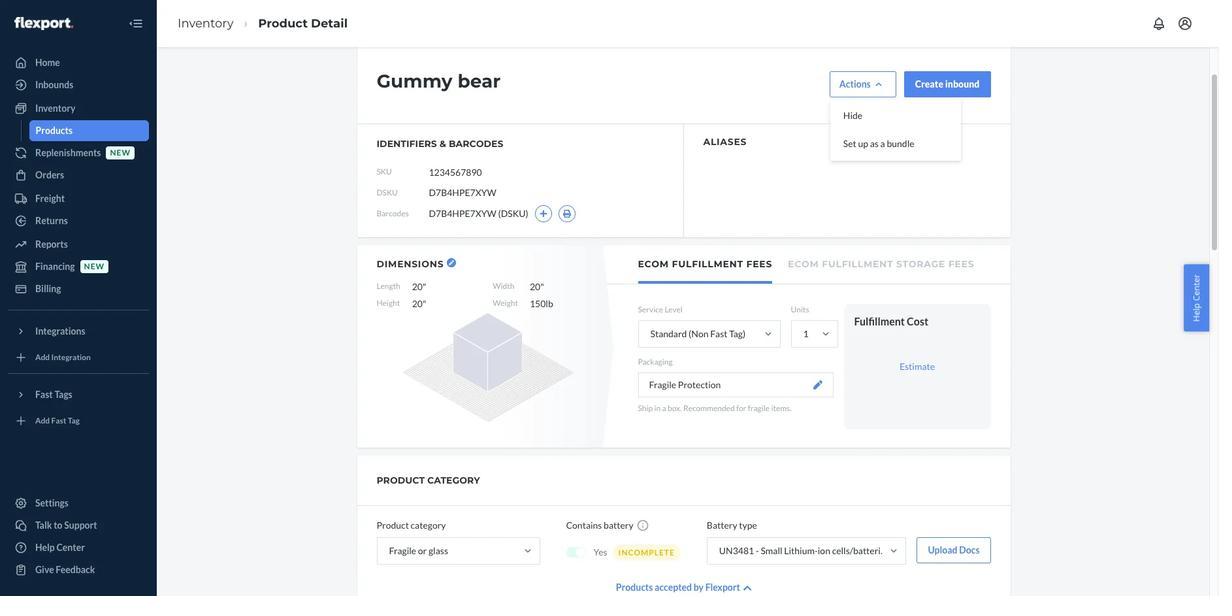 Task type: locate. For each thing, give the bounding box(es) containing it.
1 horizontal spatial inventory
[[178, 16, 234, 30]]

add inside add integration "link"
[[35, 353, 50, 362]]

estimate
[[900, 361, 936, 372]]

add fast tag
[[35, 416, 80, 426]]

flexport
[[706, 582, 741, 593]]

inventory inside breadcrumbs navigation
[[178, 16, 234, 30]]

fulfillment inside ecom fulfillment storage fees tab
[[823, 258, 894, 270]]

give
[[35, 564, 54, 575]]

0 horizontal spatial product
[[258, 16, 308, 30]]

2 d7b4hpe7xyw from the top
[[429, 208, 497, 219]]

1 vertical spatial product
[[377, 520, 409, 531]]

20 down dimensions in the left of the page
[[412, 281, 423, 292]]

small
[[761, 545, 783, 556]]

ecom up units
[[788, 258, 819, 270]]

d7b4hpe7xyw up pencil alt image
[[429, 208, 497, 219]]

fragile down product category
[[389, 545, 417, 556]]

1 vertical spatial products
[[616, 582, 653, 593]]

0 horizontal spatial fragile
[[389, 545, 417, 556]]

fulfillment up level
[[672, 258, 744, 270]]

1 horizontal spatial fees
[[949, 258, 975, 270]]

add left 'integration'
[[35, 353, 50, 362]]

up
[[859, 138, 869, 149]]

aliases
[[704, 136, 747, 148]]

0 vertical spatial new
[[110, 148, 131, 158]]

"packed
[[892, 545, 924, 556]]

ecom fulfillment fees
[[638, 258, 773, 270]]

fragile inside button
[[650, 379, 677, 390]]

1 vertical spatial add
[[35, 416, 50, 426]]

products
[[36, 125, 73, 136], [616, 582, 653, 593]]

0 horizontal spatial new
[[84, 262, 105, 272]]

battery
[[707, 520, 738, 531]]

upload docs
[[929, 545, 980, 556]]

items.
[[772, 404, 792, 413]]

a right in in the bottom of the page
[[663, 404, 667, 413]]

inbound
[[946, 78, 980, 90]]

chevron up image
[[744, 584, 752, 593]]

150 lb
[[530, 298, 554, 309]]

add
[[35, 353, 50, 362], [35, 416, 50, 426]]

1 horizontal spatial fragile
[[650, 379, 677, 390]]

ship in a box. recommended for fragile items.
[[638, 404, 792, 413]]

or left glass
[[418, 545, 427, 556]]

0 vertical spatial product
[[258, 16, 308, 30]]

d7b4hpe7xyw up d7b4hpe7xyw (dsku)
[[429, 187, 497, 198]]

0 vertical spatial a
[[881, 138, 886, 149]]

fast left tags
[[35, 389, 53, 400]]

1 horizontal spatial products
[[616, 582, 653, 593]]

0 horizontal spatial help
[[35, 542, 55, 553]]

ecom fulfillment storage fees
[[788, 258, 975, 270]]

0 vertical spatial fragile
[[650, 379, 677, 390]]

help center link
[[8, 537, 149, 558]]

0 horizontal spatial help center
[[35, 542, 85, 553]]

1 vertical spatial fast
[[35, 389, 53, 400]]

0 horizontal spatial a
[[663, 404, 667, 413]]

inventory link
[[178, 16, 234, 30], [8, 98, 149, 119]]

type
[[740, 520, 758, 531]]

2 vertical spatial fast
[[51, 416, 66, 426]]

0 horizontal spatial ecom
[[638, 258, 669, 270]]

2 20 " from the top
[[412, 298, 427, 309]]

1 horizontal spatial inventory link
[[178, 16, 234, 30]]

open notifications image
[[1152, 16, 1168, 31]]

new for financing
[[84, 262, 105, 272]]

inventory
[[178, 16, 234, 30], [35, 103, 75, 114]]

product left detail
[[258, 16, 308, 30]]

with"
[[926, 545, 947, 556]]

fragile up in in the bottom of the page
[[650, 379, 677, 390]]

20 inside "20 " height"
[[530, 281, 541, 292]]

product category
[[377, 520, 446, 531]]

billing
[[35, 283, 61, 294]]

new down products link
[[110, 148, 131, 158]]

print image
[[563, 210, 572, 218]]

fast
[[711, 328, 728, 339], [35, 389, 53, 400], [51, 416, 66, 426]]

orders link
[[8, 165, 149, 186]]

fast inside dropdown button
[[35, 389, 53, 400]]

"
[[423, 281, 427, 292], [541, 281, 544, 292], [423, 298, 427, 309]]

0 vertical spatial d7b4hpe7xyw
[[429, 187, 497, 198]]

contains
[[566, 520, 602, 531]]

level
[[665, 305, 683, 314]]

product
[[1016, 545, 1048, 556]]

product inside breadcrumbs navigation
[[258, 16, 308, 30]]

add for add integration
[[35, 353, 50, 362]]

detail
[[311, 16, 348, 30]]

protection
[[679, 379, 721, 390]]

ecom fulfillment fees tab
[[638, 245, 773, 284]]

talk to support link
[[8, 515, 149, 536]]

1 vertical spatial fragile
[[389, 545, 417, 556]]

1 horizontal spatial new
[[110, 148, 131, 158]]

0 vertical spatial 20 "
[[412, 281, 427, 292]]

1 vertical spatial 20 "
[[412, 298, 427, 309]]

(non
[[689, 328, 709, 339]]

2 ecom from the left
[[788, 258, 819, 270]]

ship
[[638, 404, 653, 413]]

to
[[54, 520, 62, 531]]

new for replenishments
[[110, 148, 131, 158]]

0 vertical spatial help
[[1191, 303, 1203, 322]]

fulfillment
[[672, 258, 744, 270], [823, 258, 894, 270], [855, 315, 906, 328]]

ecom for ecom fulfillment fees
[[638, 258, 669, 270]]

1 horizontal spatial or
[[948, 545, 957, 556]]

for
[[737, 404, 747, 413]]

packaging
[[638, 357, 673, 367]]

fulfillment left storage
[[823, 258, 894, 270]]

product detail link
[[258, 16, 348, 30]]

0 vertical spatial products
[[36, 125, 73, 136]]

0 horizontal spatial or
[[418, 545, 427, 556]]

1 ecom from the left
[[638, 258, 669, 270]]

20 "
[[412, 281, 427, 292], [412, 298, 427, 309]]

20
[[412, 281, 423, 292], [530, 281, 541, 292], [412, 298, 423, 309]]

0 vertical spatial fast
[[711, 328, 728, 339]]

fees
[[747, 258, 773, 270], [949, 258, 975, 270]]

add inside add fast tag link
[[35, 416, 50, 426]]

add down fast tags at bottom left
[[35, 416, 50, 426]]

" up the '150 lb'
[[541, 281, 544, 292]]

bundle
[[887, 138, 915, 149]]

&
[[440, 138, 446, 150]]

breadcrumbs navigation
[[167, 4, 358, 43]]

lb
[[546, 298, 554, 309]]

1 add from the top
[[35, 353, 50, 362]]

height
[[377, 298, 400, 308]]

fragile
[[650, 379, 677, 390], [389, 545, 417, 556]]

give feedback button
[[8, 560, 149, 581]]

1 horizontal spatial a
[[881, 138, 886, 149]]

1 vertical spatial help
[[35, 542, 55, 553]]

1 20 " from the top
[[412, 281, 427, 292]]

1 horizontal spatial center
[[1191, 274, 1203, 301]]

1 vertical spatial d7b4hpe7xyw
[[429, 208, 497, 219]]

product for product category
[[377, 520, 409, 531]]

fast tags button
[[8, 384, 149, 405]]

fragile
[[748, 404, 770, 413]]

0 vertical spatial add
[[35, 353, 50, 362]]

1 vertical spatial help center
[[35, 542, 85, 553]]

fulfillment inside ecom fulfillment fees tab
[[672, 258, 744, 270]]

product left category
[[377, 520, 409, 531]]

20 up 150
[[530, 281, 541, 292]]

fast left tag)
[[711, 328, 728, 339]]

20 " down dimensions in the left of the page
[[412, 281, 427, 292]]

replenishments
[[35, 147, 101, 158]]

fulfillment for storage
[[823, 258, 894, 270]]

service level
[[638, 305, 683, 314]]

1 d7b4hpe7xyw from the top
[[429, 187, 497, 198]]

new
[[110, 148, 131, 158], [84, 262, 105, 272]]

set up as a bundle
[[844, 138, 915, 149]]

1 vertical spatial a
[[663, 404, 667, 413]]

new down reports link
[[84, 262, 105, 272]]

fragile protection button
[[638, 373, 834, 398]]

products up replenishments
[[36, 125, 73, 136]]

give feedback
[[35, 564, 95, 575]]

financing
[[35, 261, 75, 272]]

contains battery
[[566, 520, 634, 531]]

returns
[[35, 215, 68, 226]]

0 horizontal spatial inventory link
[[8, 98, 149, 119]]

0 vertical spatial inventory link
[[178, 16, 234, 30]]

help center
[[1191, 274, 1203, 322], [35, 542, 85, 553]]

1 horizontal spatial ecom
[[788, 258, 819, 270]]

open account menu image
[[1178, 16, 1194, 31]]

20 " right height at the left
[[412, 298, 427, 309]]

1 horizontal spatial product
[[377, 520, 409, 531]]

0 horizontal spatial inventory
[[35, 103, 75, 114]]

None text field
[[429, 160, 527, 184]]

1 horizontal spatial help
[[1191, 303, 1203, 322]]

2 add from the top
[[35, 416, 50, 426]]

in
[[655, 404, 661, 413]]

0 horizontal spatial center
[[57, 542, 85, 553]]

storage
[[897, 258, 946, 270]]

d7b4hpe7xyw
[[429, 187, 497, 198], [429, 208, 497, 219]]

150
[[530, 298, 546, 309]]

center
[[1191, 274, 1203, 301], [57, 542, 85, 553]]

0 vertical spatial center
[[1191, 274, 1203, 301]]

estimate link
[[900, 361, 936, 372]]

0 vertical spatial inventory
[[178, 16, 234, 30]]

1 horizontal spatial help center
[[1191, 274, 1203, 322]]

tab list
[[607, 245, 1011, 284]]

help inside button
[[1191, 303, 1203, 322]]

products down incomplete
[[616, 582, 653, 593]]

in"
[[1004, 545, 1015, 556]]

gummy bear
[[377, 70, 501, 92]]

category
[[428, 475, 480, 486]]

0 horizontal spatial fees
[[747, 258, 773, 270]]

1 vertical spatial center
[[57, 542, 85, 553]]

1 or from the left
[[418, 545, 427, 556]]

ecom up the service
[[638, 258, 669, 270]]

0 vertical spatial help center
[[1191, 274, 1203, 322]]

1 vertical spatial new
[[84, 262, 105, 272]]

0 horizontal spatial products
[[36, 125, 73, 136]]

a right as
[[881, 138, 886, 149]]

fast left tag
[[51, 416, 66, 426]]

or right with" on the right of page
[[948, 545, 957, 556]]

talk to support
[[35, 520, 97, 531]]

battery type
[[707, 520, 758, 531]]

ecom fulfillment storage fees tab
[[788, 245, 975, 281]]



Task type: describe. For each thing, give the bounding box(es) containing it.
d7b4hpe7xyw (dsku)
[[429, 208, 529, 219]]

freight
[[35, 193, 65, 204]]

cells/batteries
[[833, 545, 890, 556]]

product category
[[377, 475, 480, 486]]

support
[[64, 520, 97, 531]]

ecom for ecom fulfillment storage fees
[[788, 258, 819, 270]]

yes
[[594, 547, 608, 558]]

ion
[[818, 545, 831, 556]]

dsku
[[377, 188, 398, 198]]

fragile for fragile or glass
[[389, 545, 417, 556]]

fulfillment cost
[[855, 315, 929, 328]]

" down dimensions in the left of the page
[[423, 281, 427, 292]]

add integration
[[35, 353, 91, 362]]

hide button
[[833, 102, 959, 130]]

1
[[804, 328, 809, 339]]

products for products accepted by flexport
[[616, 582, 653, 593]]

d7b4hpe7xyw for d7b4hpe7xyw (dsku)
[[429, 208, 497, 219]]

by
[[694, 582, 704, 593]]

1 vertical spatial inventory link
[[8, 98, 149, 119]]

battery
[[604, 520, 634, 531]]

pen image
[[814, 381, 823, 390]]

products accepted by flexport
[[616, 582, 741, 593]]

integrations button
[[8, 321, 149, 342]]

orders
[[35, 169, 64, 180]]

un3481 - small lithium-ion cells/batteries "packed with" or "contained in" product
[[720, 545, 1048, 556]]

add for add fast tag
[[35, 416, 50, 426]]

set
[[844, 138, 857, 149]]

service
[[638, 305, 664, 314]]

recommended
[[684, 404, 735, 413]]

billing link
[[8, 279, 149, 299]]

" right height at the left
[[423, 298, 427, 309]]

lithium-
[[785, 545, 818, 556]]

width
[[493, 281, 515, 291]]

sku
[[377, 167, 392, 177]]

weight
[[493, 298, 518, 308]]

help center button
[[1185, 265, 1210, 332]]

fulfillment left cost
[[855, 315, 906, 328]]

" inside "20 " height"
[[541, 281, 544, 292]]

glass
[[429, 545, 448, 556]]

a inside the set up as a bundle button
[[881, 138, 886, 149]]

pencil alt image
[[449, 260, 455, 265]]

un3481
[[720, 545, 755, 556]]

length
[[377, 281, 401, 291]]

2 or from the left
[[948, 545, 957, 556]]

dimensions
[[377, 258, 444, 270]]

close navigation image
[[128, 16, 144, 31]]

20 " height
[[377, 281, 544, 308]]

-
[[756, 545, 759, 556]]

home
[[35, 57, 60, 68]]

(dsku)
[[499, 208, 529, 219]]

d7b4hpe7xyw for d7b4hpe7xyw
[[429, 187, 497, 198]]

box.
[[668, 404, 682, 413]]

20 right height at the left
[[412, 298, 423, 309]]

fast tags
[[35, 389, 72, 400]]

1 vertical spatial inventory
[[35, 103, 75, 114]]

products for products
[[36, 125, 73, 136]]

talk
[[35, 520, 52, 531]]

upload
[[929, 545, 958, 556]]

add integration link
[[8, 347, 149, 368]]

cost
[[908, 315, 929, 328]]

set up as a bundle button
[[833, 130, 959, 158]]

standard (non fast tag)
[[651, 328, 746, 339]]

flexport logo image
[[14, 17, 73, 30]]

tags
[[55, 389, 72, 400]]

integrations
[[35, 326, 85, 337]]

reports
[[35, 239, 68, 250]]

plus image
[[540, 210, 548, 218]]

fragile or glass
[[389, 545, 448, 556]]

barcodes
[[449, 138, 504, 150]]

incomplete
[[619, 548, 675, 558]]

fragile for fragile protection
[[650, 379, 677, 390]]

as
[[871, 138, 879, 149]]

identifiers
[[377, 138, 437, 150]]

tag
[[68, 416, 80, 426]]

"contained
[[959, 545, 1002, 556]]

product detail
[[258, 16, 348, 30]]

create inbound button
[[905, 71, 991, 97]]

add fast tag link
[[8, 411, 149, 431]]

gummy
[[377, 70, 453, 92]]

tab list containing ecom fulfillment fees
[[607, 245, 1011, 284]]

1 fees from the left
[[747, 258, 773, 270]]

upload docs button
[[918, 537, 991, 564]]

settings
[[35, 498, 69, 509]]

2 fees from the left
[[949, 258, 975, 270]]

inbounds
[[35, 79, 73, 90]]

reports link
[[8, 234, 149, 255]]

product for product detail
[[258, 16, 308, 30]]

center inside button
[[1191, 274, 1203, 301]]

create inbound
[[916, 78, 980, 90]]

standard
[[651, 328, 687, 339]]

help center inside button
[[1191, 274, 1203, 322]]

fulfillment for fees
[[672, 258, 744, 270]]

integration
[[51, 353, 91, 362]]

bear
[[458, 70, 501, 92]]

create
[[916, 78, 944, 90]]

feedback
[[56, 564, 95, 575]]

inventory link inside breadcrumbs navigation
[[178, 16, 234, 30]]

home link
[[8, 52, 149, 73]]

fragile protection
[[650, 379, 721, 390]]

hide
[[844, 110, 863, 121]]

barcodes
[[377, 209, 409, 219]]

product
[[377, 475, 425, 486]]



Task type: vqa. For each thing, say whether or not it's contained in the screenshot.
SETTINGS
yes



